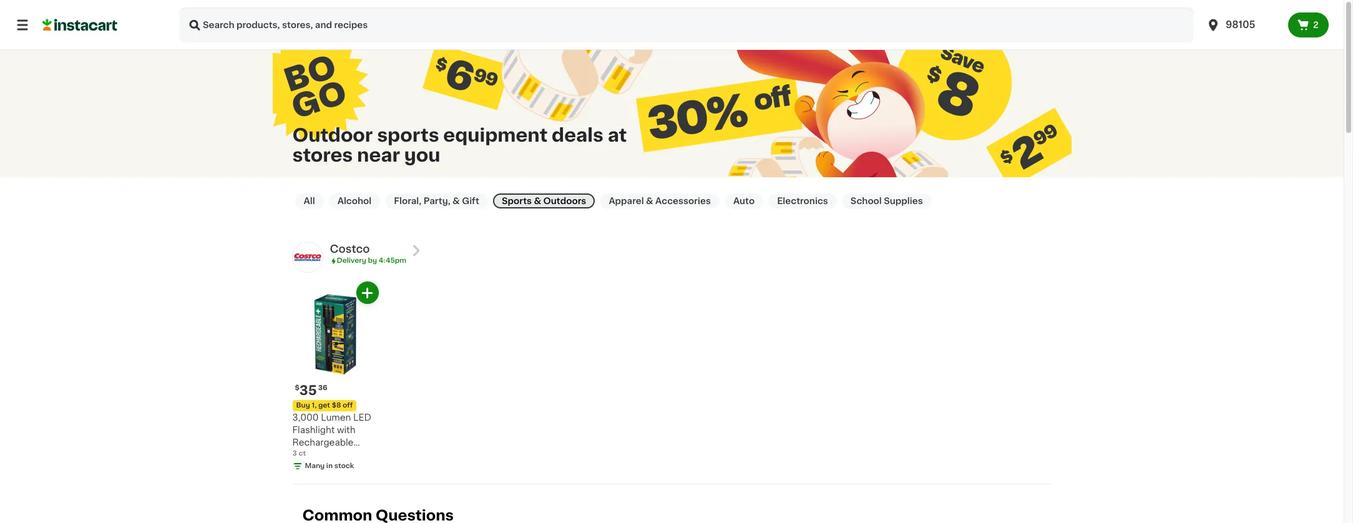 Task type: locate. For each thing, give the bounding box(es) containing it.
& inside "link"
[[646, 197, 653, 205]]

& right sports
[[534, 197, 541, 205]]

outdoor sports equipment deals at stores near you
[[292, 126, 627, 164]]

sports & outdoors link
[[493, 194, 595, 209]]

& left gift
[[453, 197, 460, 205]]

3 & from the left
[[646, 197, 653, 205]]

auto link
[[725, 194, 764, 209]]

3,000
[[292, 414, 319, 422]]

at
[[608, 126, 627, 144]]

you
[[404, 146, 440, 164]]

instacart logo image
[[42, 17, 117, 32]]

many in stock
[[305, 463, 354, 470]]

party,
[[424, 197, 451, 205]]

3,000 lumen led flashlight with rechargeable batteries
[[292, 414, 371, 460]]

2 & from the left
[[534, 197, 541, 205]]

many
[[305, 463, 325, 470]]

Search field
[[180, 7, 1194, 42]]

apparel
[[609, 197, 644, 205]]

supplies
[[884, 197, 923, 205]]

school
[[851, 197, 882, 205]]

0 horizontal spatial &
[[453, 197, 460, 205]]

sports & outdoors
[[502, 197, 586, 205]]

electronics
[[777, 197, 828, 205]]

stores
[[292, 146, 353, 164]]

& for sports & outdoors
[[534, 197, 541, 205]]

all link
[[295, 194, 324, 209]]

$ 35 36
[[295, 384, 328, 397]]

floral,
[[394, 197, 422, 205]]

accessories
[[656, 197, 711, 205]]

2
[[1314, 21, 1319, 29]]

questions
[[376, 509, 454, 523]]

& right the apparel
[[646, 197, 653, 205]]

alcohol
[[338, 197, 372, 205]]

off
[[343, 402, 353, 409]]

buy
[[296, 402, 310, 409]]

add image
[[360, 285, 375, 301]]

costco
[[330, 244, 370, 254]]

delivery by 4:45pm
[[337, 257, 406, 264]]

2 horizontal spatial &
[[646, 197, 653, 205]]

get
[[318, 402, 330, 409]]

gift
[[462, 197, 479, 205]]

98105 button
[[1199, 7, 1289, 42]]

buy 1, get $8 off
[[296, 402, 353, 409]]

1 horizontal spatial &
[[534, 197, 541, 205]]

None search field
[[180, 7, 1194, 42]]

rechargeable
[[292, 438, 354, 447]]

36
[[318, 385, 328, 392]]

&
[[453, 197, 460, 205], [534, 197, 541, 205], [646, 197, 653, 205]]

lumen
[[321, 414, 351, 422]]

sports
[[502, 197, 532, 205]]

floral, party, & gift link
[[385, 194, 488, 209]]

electronics link
[[769, 194, 837, 209]]

stock
[[334, 463, 354, 470]]

3 ct
[[292, 450, 306, 457]]

$
[[295, 385, 300, 392]]

item carousel region
[[275, 282, 1052, 479]]

ct
[[299, 450, 306, 457]]

common
[[302, 509, 372, 523]]

led
[[353, 414, 371, 422]]



Task type: describe. For each thing, give the bounding box(es) containing it.
sports
[[377, 126, 439, 144]]

with
[[337, 426, 356, 435]]

2 button
[[1289, 12, 1329, 37]]

98105
[[1226, 20, 1256, 29]]

batteries
[[292, 451, 332, 460]]

deals
[[552, 126, 604, 144]]

equipment
[[443, 126, 548, 144]]

all
[[304, 197, 315, 205]]

floral, party, & gift
[[394, 197, 479, 205]]

flashlight
[[292, 426, 335, 435]]

outdoors
[[543, 197, 586, 205]]

common questions
[[302, 509, 454, 523]]

outdoor
[[292, 126, 373, 144]]

in
[[326, 463, 333, 470]]

product group
[[292, 282, 379, 472]]

school supplies
[[851, 197, 923, 205]]

1,
[[312, 402, 317, 409]]

1 & from the left
[[453, 197, 460, 205]]

35
[[300, 384, 317, 397]]

3
[[292, 450, 297, 457]]

apparel & accessories
[[609, 197, 711, 205]]

school supplies link
[[842, 194, 932, 209]]

delivery
[[337, 257, 366, 264]]

by
[[368, 257, 377, 264]]

$8
[[332, 402, 341, 409]]

outdoor sports equipment deals at stores near you main content
[[0, 0, 1344, 523]]

4:45pm
[[379, 257, 406, 264]]

98105 button
[[1206, 7, 1281, 42]]

costco image
[[292, 242, 322, 272]]

& for apparel & accessories
[[646, 197, 653, 205]]

near
[[357, 146, 400, 164]]

alcohol link
[[329, 194, 380, 209]]

apparel & accessories link
[[600, 194, 720, 209]]

auto
[[733, 197, 755, 205]]



Task type: vqa. For each thing, say whether or not it's contained in the screenshot.
Free to the right
no



